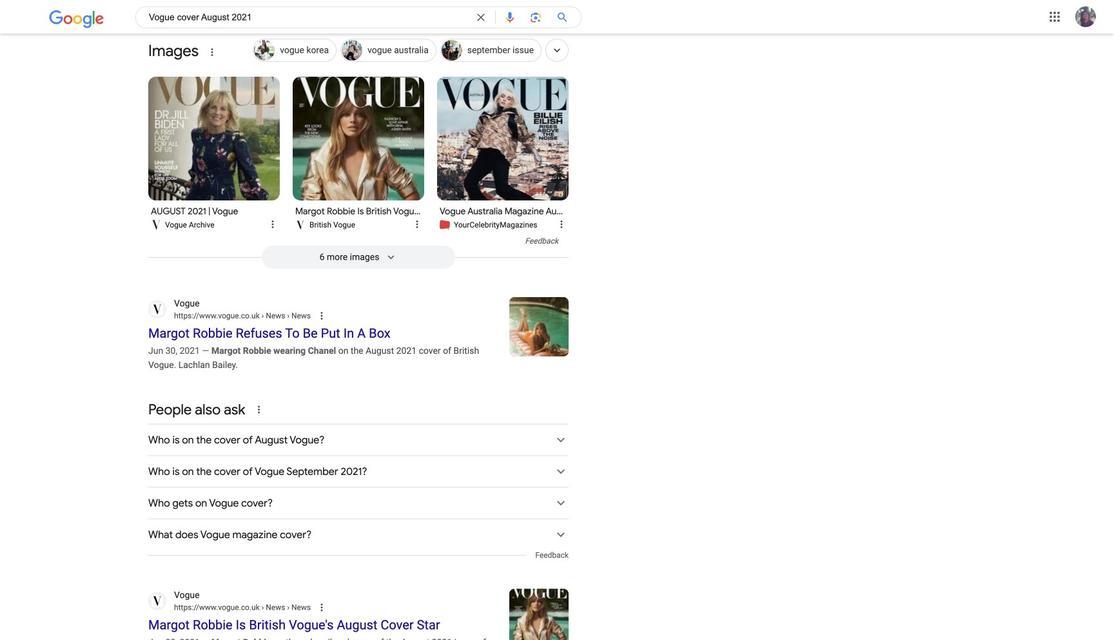Task type: locate. For each thing, give the bounding box(es) containing it.
None search field
[[0, 0, 582, 31]]

None text field
[[174, 310, 311, 322], [260, 311, 311, 320], [174, 310, 311, 322], [260, 311, 311, 320]]

1 vogue cover august 2021 from www.vogue.co.uk image from the top
[[509, 297, 569, 356]]

1 vertical spatial vogue cover august 2021 from www.vogue.co.uk image
[[509, 589, 569, 640]]

august 2021 | vogue image
[[148, 77, 280, 200]]

None text field
[[174, 602, 311, 614], [260, 603, 311, 612], [174, 602, 311, 614], [260, 603, 311, 612]]

0 vertical spatial vogue cover august 2021 from www.vogue.co.uk image
[[509, 297, 569, 356]]

vogue australia magazine august 2021 - billie eilish cover (in stock) image
[[437, 77, 569, 200]]

vogue cover august 2021 from www.vogue.co.uk image
[[509, 297, 569, 356], [509, 589, 569, 640]]

search by voice image
[[504, 11, 517, 24]]

Search text field
[[149, 10, 467, 28]]



Task type: vqa. For each thing, say whether or not it's contained in the screenshot.
UNAVAILABLE
no



Task type: describe. For each thing, give the bounding box(es) containing it.
google image
[[49, 10, 104, 28]]

margot robbie is british vogue's august cover star | british ... image
[[293, 77, 424, 200]]

search by image image
[[529, 11, 542, 24]]

2 vogue cover august 2021 from www.vogue.co.uk image from the top
[[509, 589, 569, 640]]



